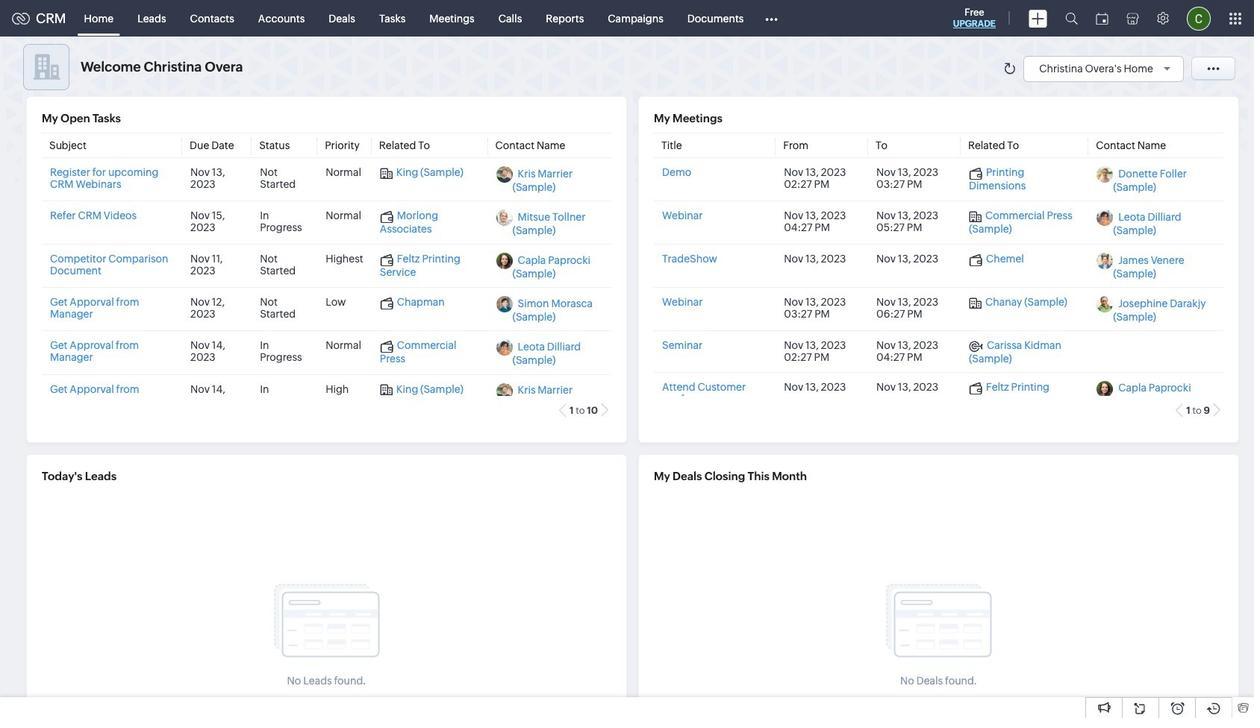 Task type: vqa. For each thing, say whether or not it's contained in the screenshot.
Create Menu ELEMENT
yes



Task type: describe. For each thing, give the bounding box(es) containing it.
profile element
[[1178, 0, 1220, 36]]

Other Modules field
[[756, 6, 788, 30]]

search element
[[1056, 0, 1087, 37]]

create menu image
[[1029, 9, 1047, 27]]

search image
[[1065, 12, 1078, 25]]



Task type: locate. For each thing, give the bounding box(es) containing it.
calendar image
[[1096, 12, 1108, 24]]

logo image
[[12, 12, 30, 24]]

profile image
[[1187, 6, 1211, 30]]

create menu element
[[1020, 0, 1056, 36]]



